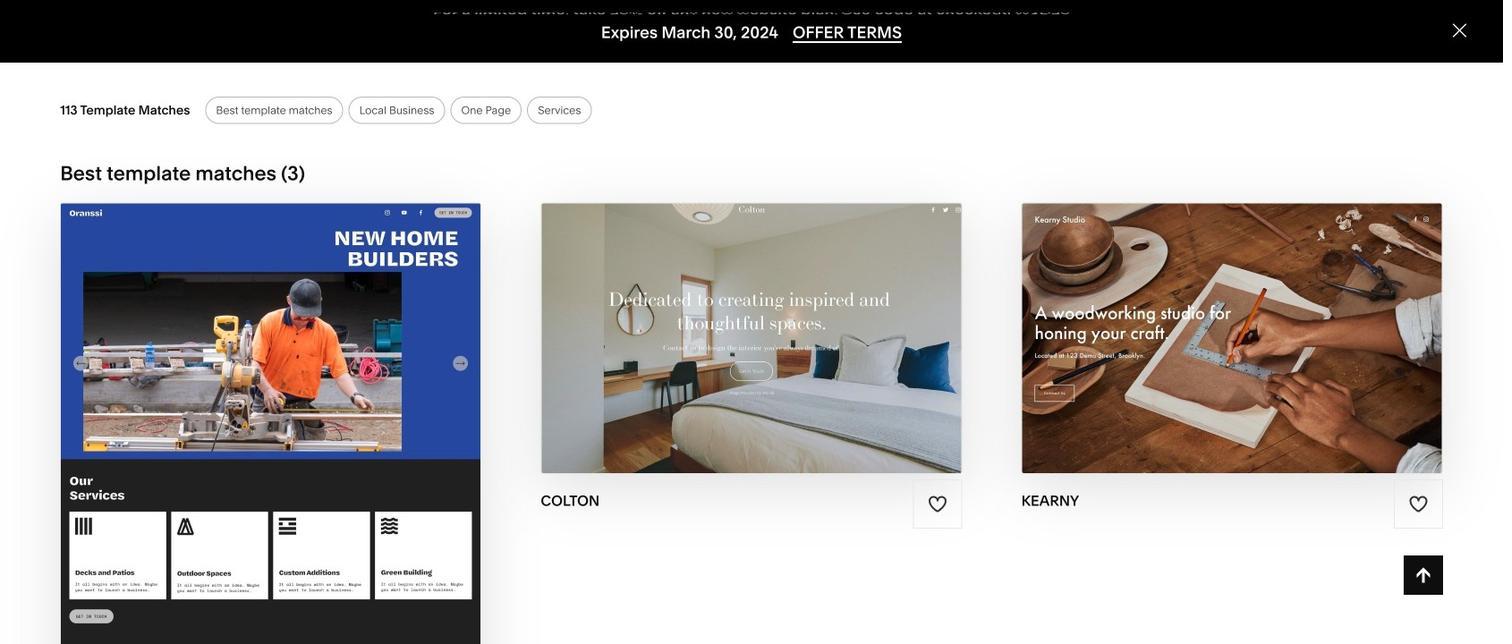Task type: locate. For each thing, give the bounding box(es) containing it.
oranssi image
[[61, 203, 481, 645]]

colton image
[[542, 203, 962, 473]]



Task type: describe. For each thing, give the bounding box(es) containing it.
add kearny to your favorites list image
[[1409, 494, 1429, 514]]

kearny image
[[1023, 203, 1443, 473]]

back to top image
[[1414, 566, 1434, 585]]



Task type: vqa. For each thing, say whether or not it's contained in the screenshot.
Add Kearny to your favorites list icon
yes



